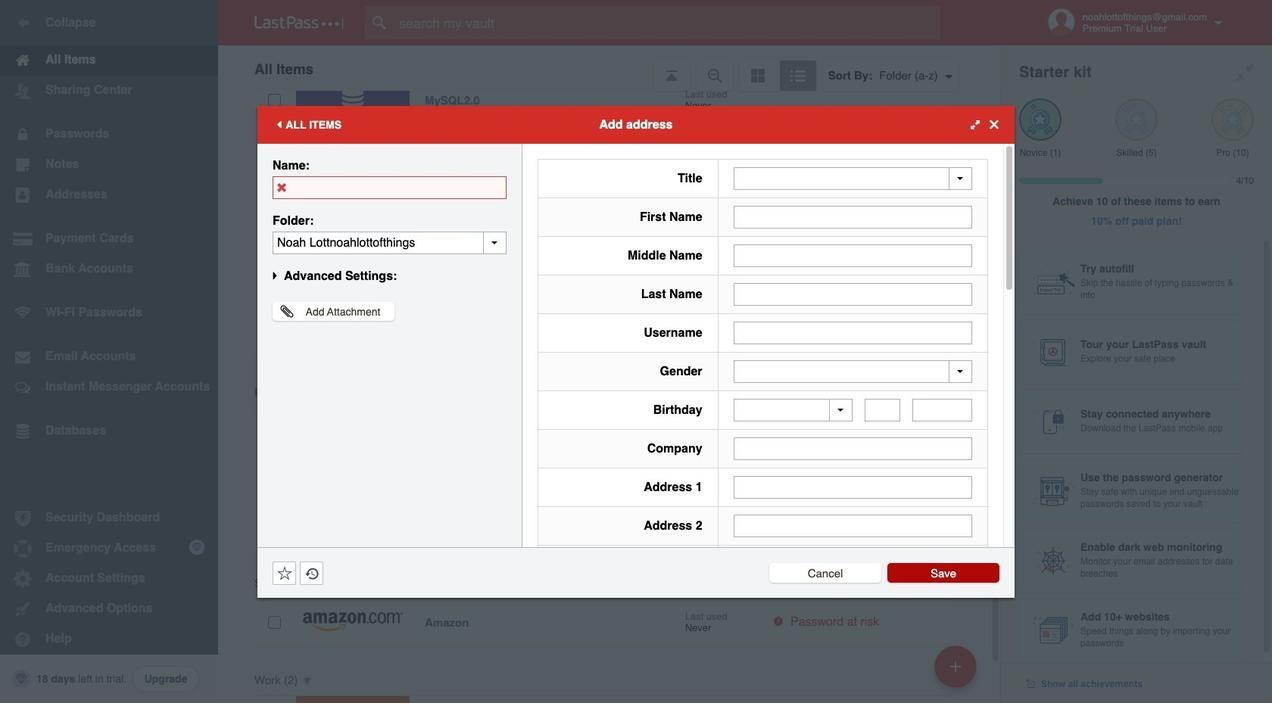 Task type: locate. For each thing, give the bounding box(es) containing it.
dialog
[[258, 106, 1015, 704]]

None text field
[[734, 206, 973, 228], [273, 231, 507, 254], [734, 283, 973, 306], [734, 322, 973, 344], [734, 438, 973, 461], [734, 477, 973, 499], [734, 515, 973, 538], [734, 206, 973, 228], [273, 231, 507, 254], [734, 283, 973, 306], [734, 322, 973, 344], [734, 438, 973, 461], [734, 477, 973, 499], [734, 515, 973, 538]]

lastpass image
[[255, 16, 344, 30]]

None text field
[[273, 176, 507, 199], [734, 244, 973, 267], [865, 399, 901, 422], [913, 399, 973, 422], [273, 176, 507, 199], [734, 244, 973, 267], [865, 399, 901, 422], [913, 399, 973, 422]]

new item navigation
[[930, 642, 986, 704]]

main navigation navigation
[[0, 0, 218, 704]]

vault options navigation
[[218, 45, 1002, 91]]



Task type: describe. For each thing, give the bounding box(es) containing it.
new item image
[[951, 662, 961, 672]]

search my vault text field
[[365, 6, 971, 39]]

Search search field
[[365, 6, 971, 39]]



